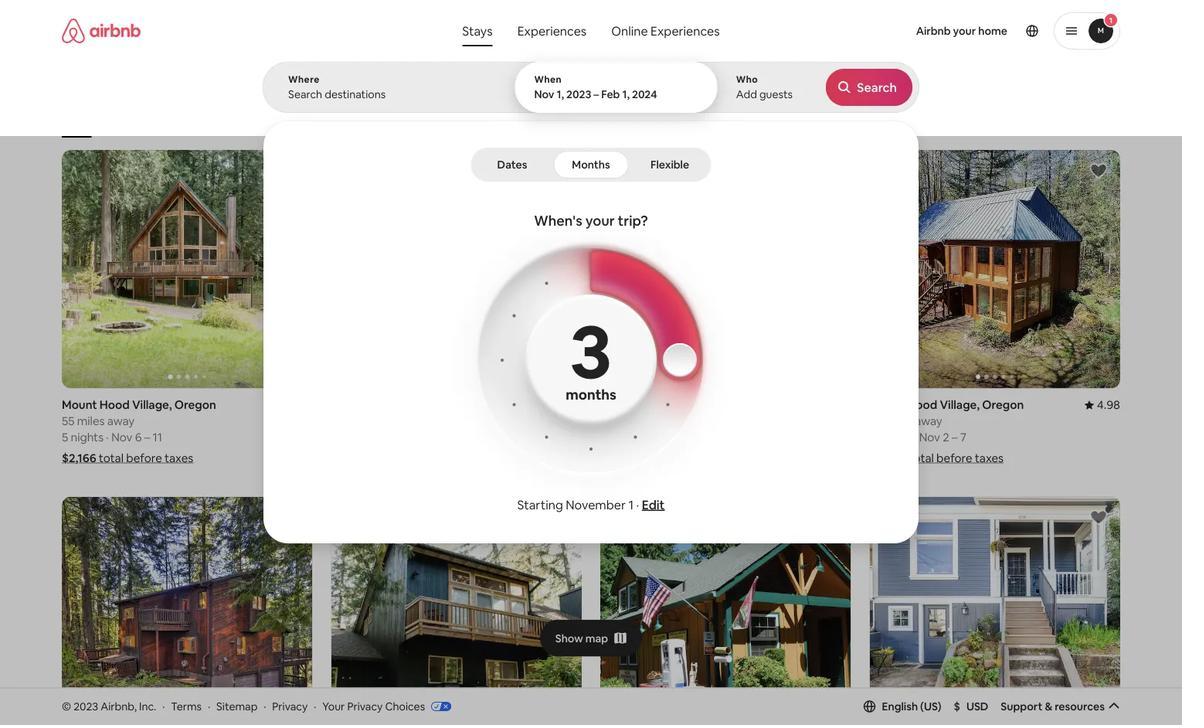 Task type: describe. For each thing, give the bounding box(es) containing it.
mount hood village, oregon 55 miles away
[[870, 397, 1025, 429]]

when's
[[534, 212, 583, 230]]

3 before from the left
[[937, 451, 973, 466]]

2023 inside the when nov 1, 2023 – feb 1, 2024
[[567, 87, 592, 101]]

online experiences
[[612, 23, 720, 39]]

Where field
[[288, 87, 490, 101]]

hood for nov 1 – 6
[[638, 397, 669, 412]]

· inside mount hood village, oregon 55 miles away 5 nights · nov 1 – 6 $994 total before taxes
[[645, 430, 648, 445]]

your privacy choices link
[[323, 699, 452, 714]]

sitemap
[[217, 699, 258, 713]]

add to wishlist: portland, oregon image
[[1090, 508, 1109, 527]]

your privacy choices
[[323, 699, 425, 713]]

sitemap link
[[217, 699, 258, 713]]

total for nov 1 – 6
[[631, 451, 656, 466]]

dates
[[498, 158, 528, 172]]

2024
[[632, 87, 658, 101]]

inc.
[[139, 699, 156, 713]]

terms link
[[171, 699, 202, 713]]

airbnb,
[[101, 699, 137, 713]]

$
[[955, 700, 961, 713]]

total before taxes
[[910, 451, 1004, 466]]

online experiences link
[[599, 15, 733, 46]]

6 inside mount hood village, oregon 55 miles away 5 nights · nov 6 – 11 $2,166 total before taxes
[[135, 430, 142, 445]]

2 experiences from the left
[[651, 23, 720, 39]]

– inside the when nov 1, 2023 – feb 1, 2024
[[594, 87, 599, 101]]

months button
[[554, 151, 629, 179]]

mount hood village, oregon 55 miles away 5 nights · nov 6 – 11 $2,166 total before taxes
[[62, 397, 216, 466]]

taxes for 11
[[165, 451, 193, 466]]

support & resources
[[1002, 700, 1106, 713]]

show map button
[[540, 620, 643, 657]]

terms · sitemap · privacy
[[171, 699, 308, 713]]

1 button
[[1055, 12, 1121, 49]]

55 for mount hood village, oregon 55 miles away 5 nights · nov 6 – 11 $2,166 total before taxes
[[62, 413, 75, 429]]

experiences inside button
[[518, 23, 587, 39]]

terms
[[171, 699, 202, 713]]

oregon for mount hood village, oregon 55 miles away 5 nights · nov 1 – 6 $994 total before taxes
[[713, 397, 755, 412]]

3 total from the left
[[910, 451, 935, 466]]

english (us) button
[[864, 700, 942, 713]]

add to wishlist: mount hood village, oregon image
[[551, 508, 570, 527]]

before for 6
[[126, 451, 162, 466]]

– inside mount hood village, oregon 55 miles away 5 nights · nov 6 – 11 $2,166 total before taxes
[[144, 430, 150, 445]]

airbnb your home link
[[907, 15, 1017, 47]]

· right terms
[[208, 699, 210, 713]]

none search field containing 3
[[263, 0, 920, 544]]

1 1, from the left
[[557, 87, 564, 101]]

rhododendron,
[[331, 397, 416, 412]]

show map
[[556, 631, 609, 645]]

your
[[323, 699, 345, 713]]

nov 2 – 7
[[920, 430, 967, 445]]

containers
[[337, 114, 385, 126]]

· right inc.
[[163, 699, 165, 713]]

profile element
[[746, 0, 1121, 62]]

village, inside mount hood village, oregon 55 miles away
[[941, 397, 980, 412]]

historical homes
[[779, 114, 851, 126]]

hood inside mount hood village, oregon 55 miles away
[[908, 397, 938, 412]]

4.98
[[1098, 397, 1121, 412]]

5 for $994
[[601, 430, 607, 445]]

mount for mount hood village, oregon 55 miles away
[[870, 397, 905, 412]]

resources
[[1055, 700, 1106, 713]]

homes for tiny homes
[[588, 114, 618, 126]]

trip?
[[618, 212, 649, 230]]

nov inside mount hood village, oregon 55 miles away 5 nights · nov 6 – 11 $2,166 total before taxes
[[111, 430, 133, 445]]

starting
[[518, 497, 563, 513]]

your for home
[[954, 24, 977, 38]]

airbnb
[[917, 24, 951, 38]]

usd
[[967, 700, 989, 713]]

mount for mount hood village, oregon 55 miles away 5 nights · nov 6 – 11 $2,166 total before taxes
[[62, 397, 97, 412]]

tiny
[[568, 114, 586, 126]]

stays
[[463, 23, 493, 39]]

$ usd
[[955, 700, 989, 713]]

feb
[[602, 87, 620, 101]]

mount hood village, oregon 55 miles away 5 nights · nov 1 – 6 $994 total before taxes
[[601, 397, 755, 466]]

· inside stays tab panel
[[637, 497, 640, 513]]

show
[[556, 631, 584, 645]]

months
[[572, 158, 611, 172]]

choices
[[385, 699, 425, 713]]

taxes for 6
[[697, 451, 725, 466]]

· left your
[[314, 699, 317, 713]]

november
[[566, 497, 626, 513]]

oregon for mount hood village, oregon 55 miles away
[[983, 397, 1025, 412]]

&
[[1046, 700, 1053, 713]]

edit
[[642, 497, 665, 513]]

2 privacy from the left
[[347, 699, 383, 713]]

mansions
[[411, 114, 452, 126]]

total before taxes button
[[870, 451, 1004, 466]]



Task type: vqa. For each thing, say whether or not it's contained in the screenshot.
the miles corresponding to Nov 1 – 6
yes



Task type: locate. For each thing, give the bounding box(es) containing it.
mount up $2,166
[[62, 397, 97, 412]]

english
[[883, 700, 919, 713]]

online
[[612, 23, 648, 39]]

5
[[62, 430, 68, 445], [601, 430, 607, 445]]

stays tab panel
[[263, 62, 920, 544]]

nights
[[71, 430, 104, 445], [610, 430, 643, 445]]

when nov 1, 2023 – feb 1, 2024
[[535, 73, 658, 101]]

55 up $2,166
[[62, 413, 75, 429]]

1 horizontal spatial miles
[[616, 413, 644, 429]]

5 up $994 at the right bottom
[[601, 430, 607, 445]]

0 horizontal spatial 5
[[62, 430, 68, 445]]

5 inside mount hood village, oregon 55 miles away 5 nights · nov 6 – 11 $2,166 total before taxes
[[62, 430, 68, 445]]

1 horizontal spatial homes
[[822, 114, 851, 126]]

before down 2
[[937, 451, 973, 466]]

hood inside mount hood village, oregon 55 miles away 5 nights · nov 1 – 6 $994 total before taxes
[[638, 397, 669, 412]]

1 horizontal spatial experiences
[[651, 23, 720, 39]]

luxe
[[722, 114, 742, 126]]

1 horizontal spatial taxes
[[697, 451, 725, 466]]

oregon inside mount hood village, oregon 55 miles away 5 nights · nov 1 – 6 $994 total before taxes
[[713, 397, 755, 412]]

privacy left your
[[272, 699, 308, 713]]

2 horizontal spatial 1
[[1110, 15, 1114, 25]]

11
[[153, 430, 162, 445]]

4.9 out of 5 average rating image
[[553, 397, 582, 412]]

3 miles from the left
[[885, 413, 913, 429]]

map
[[586, 631, 609, 645]]

mount inside mount hood village, oregon 55 miles away
[[870, 397, 905, 412]]

1 horizontal spatial 5
[[601, 430, 607, 445]]

1 horizontal spatial your
[[954, 24, 977, 38]]

1 horizontal spatial away
[[646, 413, 674, 429]]

tab list inside stays tab panel
[[474, 148, 709, 182]]

3 hood from the left
[[908, 397, 938, 412]]

· inside mount hood village, oregon 55 miles away 5 nights · nov 6 – 11 $2,166 total before taxes
[[106, 430, 109, 445]]

1, down when
[[557, 87, 564, 101]]

nov up edit button
[[650, 430, 671, 445]]

2 vertical spatial 1
[[629, 497, 634, 513]]

55 inside mount hood village, oregon 55 miles away
[[870, 413, 883, 429]]

homes for historical homes
[[822, 114, 851, 126]]

2 5 from the left
[[601, 430, 607, 445]]

2 mount from the left
[[601, 397, 636, 412]]

5 inside mount hood village, oregon 55 miles away 5 nights · nov 1 – 6 $994 total before taxes
[[601, 430, 607, 445]]

views
[[519, 114, 543, 126]]

1 taxes from the left
[[165, 451, 193, 466]]

0 horizontal spatial 1,
[[557, 87, 564, 101]]

2 horizontal spatial 55
[[870, 413, 883, 429]]

add to wishlist: rhododendron, oregon image
[[551, 162, 570, 180]]

0 vertical spatial 2023
[[567, 87, 592, 101]]

0 horizontal spatial experiences
[[518, 23, 587, 39]]

mount right 4.9
[[601, 397, 636, 412]]

2 miles from the left
[[616, 413, 644, 429]]

before inside mount hood village, oregon 55 miles away 5 nights · nov 1 – 6 $994 total before taxes
[[658, 451, 694, 466]]

2 nights from the left
[[610, 430, 643, 445]]

miles up $2,166
[[77, 413, 105, 429]]

village, for 11
[[132, 397, 172, 412]]

3 village, from the left
[[941, 397, 980, 412]]

village,
[[132, 397, 172, 412], [671, 397, 711, 412], [941, 397, 980, 412]]

2 horizontal spatial village,
[[941, 397, 980, 412]]

nights up $2,166
[[71, 430, 104, 445]]

experiences up when
[[518, 23, 587, 39]]

your for trip?
[[586, 212, 615, 230]]

1 horizontal spatial total
[[631, 451, 656, 466]]

1 vertical spatial 1
[[674, 430, 679, 445]]

2 horizontal spatial mount
[[870, 397, 905, 412]]

1 inside dropdown button
[[1110, 15, 1114, 25]]

3 oregon from the left
[[713, 397, 755, 412]]

3 taxes from the left
[[976, 451, 1004, 466]]

0 horizontal spatial taxes
[[165, 451, 193, 466]]

2023 up tiny
[[567, 87, 592, 101]]

when
[[535, 73, 562, 85]]

1 inside stays tab panel
[[629, 497, 634, 513]]

miles up total before taxes button
[[885, 413, 913, 429]]

1 vertical spatial 2023
[[74, 699, 98, 713]]

2 horizontal spatial before
[[937, 451, 973, 466]]

total right $994 at the right bottom
[[631, 451, 656, 466]]

7
[[961, 430, 967, 445]]

3 55 from the left
[[870, 413, 883, 429]]

1 horizontal spatial 55
[[601, 413, 613, 429]]

before up edit
[[658, 451, 694, 466]]

2 hood from the left
[[638, 397, 669, 412]]

away
[[107, 413, 135, 429], [646, 413, 674, 429], [916, 413, 943, 429]]

2 horizontal spatial away
[[916, 413, 943, 429]]

2 horizontal spatial miles
[[885, 413, 913, 429]]

55 for mount hood village, oregon 55 miles away
[[870, 413, 883, 429]]

historical
[[779, 114, 820, 126]]

oregon inside mount hood village, oregon 55 miles away
[[983, 397, 1025, 412]]

miles up $994 at the right bottom
[[616, 413, 644, 429]]

support & resources button
[[1002, 700, 1121, 713]]

oregon
[[175, 397, 216, 412], [419, 397, 461, 412], [713, 397, 755, 412], [983, 397, 1025, 412]]

houseboats
[[260, 114, 312, 126]]

flexible
[[651, 158, 690, 172]]

None search field
[[263, 0, 920, 544]]

1 horizontal spatial nights
[[610, 430, 643, 445]]

0 horizontal spatial 55
[[62, 413, 75, 429]]

miles
[[77, 413, 105, 429], [616, 413, 644, 429], [885, 413, 913, 429]]

total inside mount hood village, oregon 55 miles away 5 nights · nov 6 – 11 $2,166 total before taxes
[[99, 451, 124, 466]]

1 oregon from the left
[[175, 397, 216, 412]]

0 horizontal spatial 1
[[629, 497, 634, 513]]

home
[[979, 24, 1008, 38]]

1, right feb
[[623, 87, 630, 101]]

©
[[62, 699, 71, 713]]

1 horizontal spatial before
[[658, 451, 694, 466]]

nov down when
[[535, 87, 555, 101]]

nights up $994 at the right bottom
[[610, 430, 643, 445]]

nov inside the when nov 1, 2023 – feb 1, 2024
[[535, 87, 555, 101]]

0 horizontal spatial your
[[586, 212, 615, 230]]

taxes
[[165, 451, 193, 466], [697, 451, 725, 466], [976, 451, 1004, 466]]

· left privacy link
[[264, 699, 266, 713]]

(us)
[[921, 700, 942, 713]]

0 horizontal spatial miles
[[77, 413, 105, 429]]

oregon for mount hood village, oregon 55 miles away 5 nights · nov 6 – 11 $2,166 total before taxes
[[175, 397, 216, 412]]

edit button
[[642, 497, 665, 513]]

homes right historical at the right of page
[[822, 114, 851, 126]]

1 horizontal spatial 2023
[[567, 87, 592, 101]]

55
[[62, 413, 75, 429], [601, 413, 613, 429], [870, 413, 883, 429]]

miles inside mount hood village, oregon 55 miles away 5 nights · nov 1 – 6 $994 total before taxes
[[616, 413, 644, 429]]

55 up total before taxes button
[[870, 413, 883, 429]]

mount inside mount hood village, oregon 55 miles away 5 nights · nov 6 – 11 $2,166 total before taxes
[[62, 397, 97, 412]]

1 5 from the left
[[62, 430, 68, 445]]

privacy link
[[272, 699, 308, 713]]

oregon inside mount hood village, oregon 55 miles away 5 nights · nov 6 – 11 $2,166 total before taxes
[[175, 397, 216, 412]]

village, inside mount hood village, oregon 55 miles away 5 nights · nov 1 – 6 $994 total before taxes
[[671, 397, 711, 412]]

55 inside mount hood village, oregon 55 miles away 5 nights · nov 6 – 11 $2,166 total before taxes
[[62, 413, 75, 429]]

1 experiences from the left
[[518, 23, 587, 39]]

your inside profile element
[[954, 24, 977, 38]]

total right $2,166
[[99, 451, 124, 466]]

· left 11
[[106, 430, 109, 445]]

rhododendron, oregon
[[331, 397, 461, 412]]

english (us)
[[883, 700, 942, 713]]

2 horizontal spatial taxes
[[976, 451, 1004, 466]]

1 inside mount hood village, oregon 55 miles away 5 nights · nov 1 – 6 $994 total before taxes
[[674, 430, 679, 445]]

your
[[954, 24, 977, 38], [586, 212, 615, 230]]

0 horizontal spatial mount
[[62, 397, 97, 412]]

1 horizontal spatial 1,
[[623, 87, 630, 101]]

1 horizontal spatial mount
[[601, 397, 636, 412]]

1 away from the left
[[107, 413, 135, 429]]

homes right tiny
[[588, 114, 618, 126]]

– inside mount hood village, oregon 55 miles away 5 nights · nov 1 – 6 $994 total before taxes
[[681, 430, 687, 445]]

1
[[1110, 15, 1114, 25], [674, 430, 679, 445], [629, 497, 634, 513]]

6
[[135, 430, 142, 445], [690, 430, 696, 445]]

guests
[[760, 87, 793, 101]]

homes
[[822, 114, 851, 126], [588, 114, 618, 126]]

0 vertical spatial 1
[[1110, 15, 1114, 25]]

2 away from the left
[[646, 413, 674, 429]]

where
[[288, 73, 320, 85]]

1 mount from the left
[[62, 397, 97, 412]]

display total before taxes switch
[[1080, 98, 1108, 117]]

away for nov 1 – 6
[[646, 413, 674, 429]]

your left trip?
[[586, 212, 615, 230]]

experiences right online
[[651, 23, 720, 39]]

1 horizontal spatial privacy
[[347, 699, 383, 713]]

experiences
[[518, 23, 587, 39], [651, 23, 720, 39]]

hood for nov 6 – 11
[[100, 397, 130, 412]]

taxes inside mount hood village, oregon 55 miles away 5 nights · nov 6 – 11 $2,166 total before taxes
[[165, 451, 193, 466]]

1 village, from the left
[[132, 397, 172, 412]]

miles for nov 6 – 11
[[77, 413, 105, 429]]

2 6 from the left
[[690, 430, 696, 445]]

miles for nov 1 – 6
[[616, 413, 644, 429]]

amazing
[[478, 114, 517, 126]]

stays button
[[450, 15, 505, 46]]

nights inside mount hood village, oregon 55 miles away 5 nights · nov 1 – 6 $994 total before taxes
[[610, 430, 643, 445]]

your left home
[[954, 24, 977, 38]]

before inside mount hood village, oregon 55 miles away 5 nights · nov 6 – 11 $2,166 total before taxes
[[126, 451, 162, 466]]

group containing houseboats
[[62, 77, 856, 138]]

4.9
[[566, 397, 582, 412]]

2 55 from the left
[[601, 413, 613, 429]]

2 oregon from the left
[[419, 397, 461, 412]]

2 horizontal spatial total
[[910, 451, 935, 466]]

5 up $2,166
[[62, 430, 68, 445]]

4.98 out of 5 average rating image
[[1085, 397, 1121, 412]]

when's your trip?
[[534, 212, 649, 230]]

© 2023 airbnb, inc. ·
[[62, 699, 165, 713]]

who
[[737, 73, 759, 85]]

0 horizontal spatial 2023
[[74, 699, 98, 713]]

1 6 from the left
[[135, 430, 142, 445]]

0 horizontal spatial privacy
[[272, 699, 308, 713]]

mount inside mount hood village, oregon 55 miles away 5 nights · nov 1 – 6 $994 total before taxes
[[601, 397, 636, 412]]

experiences button
[[505, 15, 599, 46]]

away inside mount hood village, oregon 55 miles away
[[916, 413, 943, 429]]

privacy right your
[[347, 699, 383, 713]]

away inside mount hood village, oregon 55 miles away 5 nights · nov 6 – 11 $2,166 total before taxes
[[107, 413, 135, 429]]

flexible button
[[632, 151, 709, 179]]

hood inside mount hood village, oregon 55 miles away 5 nights · nov 6 – 11 $2,166 total before taxes
[[100, 397, 130, 412]]

1 total from the left
[[99, 451, 124, 466]]

total for nov 6 – 11
[[99, 451, 124, 466]]

away inside mount hood village, oregon 55 miles away 5 nights · nov 1 – 6 $994 total before taxes
[[646, 413, 674, 429]]

tab list containing dates
[[474, 148, 709, 182]]

village, for 6
[[671, 397, 711, 412]]

1 nights from the left
[[71, 430, 104, 445]]

away for nov 6 – 11
[[107, 413, 135, 429]]

5 for $2,166
[[62, 430, 68, 445]]

1 55 from the left
[[62, 413, 75, 429]]

miles inside mount hood village, oregon 55 miles away 5 nights · nov 6 – 11 $2,166 total before taxes
[[77, 413, 105, 429]]

nov inside mount hood village, oregon 55 miles away 5 nights · nov 1 – 6 $994 total before taxes
[[650, 430, 671, 445]]

amazing views
[[478, 114, 543, 126]]

taxes inside mount hood village, oregon 55 miles away 5 nights · nov 1 – 6 $994 total before taxes
[[697, 451, 725, 466]]

0 horizontal spatial before
[[126, 451, 162, 466]]

dates button
[[474, 151, 551, 179]]

2023 right ©
[[74, 699, 98, 713]]

1 horizontal spatial village,
[[671, 397, 711, 412]]

3 away from the left
[[916, 413, 943, 429]]

2 taxes from the left
[[697, 451, 725, 466]]

0 vertical spatial your
[[954, 24, 977, 38]]

group
[[62, 77, 856, 138], [62, 150, 313, 388], [331, 150, 582, 388], [601, 150, 852, 388], [870, 150, 1121, 388], [62, 497, 313, 725], [331, 497, 582, 725], [601, 497, 852, 725], [870, 497, 1121, 725]]

nights inside mount hood village, oregon 55 miles away 5 nights · nov 6 – 11 $2,166 total before taxes
[[71, 430, 104, 445]]

total down nov 2 – 7
[[910, 451, 935, 466]]

0 horizontal spatial hood
[[100, 397, 130, 412]]

2 village, from the left
[[671, 397, 711, 412]]

your inside stays tab panel
[[586, 212, 615, 230]]

3
[[570, 303, 613, 399]]

0 horizontal spatial village,
[[132, 397, 172, 412]]

· left edit button
[[637, 497, 640, 513]]

4 oregon from the left
[[983, 397, 1025, 412]]

55 for mount hood village, oregon 55 miles away 5 nights · nov 1 – 6 $994 total before taxes
[[601, 413, 613, 429]]

2
[[943, 430, 950, 445]]

nights for $994
[[610, 430, 643, 445]]

total inside mount hood village, oregon 55 miles away 5 nights · nov 1 – 6 $994 total before taxes
[[631, 451, 656, 466]]

0 horizontal spatial 6
[[135, 430, 142, 445]]

before down 11
[[126, 451, 162, 466]]

0 horizontal spatial total
[[99, 451, 124, 466]]

before
[[126, 451, 162, 466], [658, 451, 694, 466], [937, 451, 973, 466]]

starting november 1 · edit
[[518, 497, 665, 513]]

mount up total before taxes button
[[870, 397, 905, 412]]

1 miles from the left
[[77, 413, 105, 429]]

mount for mount hood village, oregon 55 miles away 5 nights · nov 1 – 6 $994 total before taxes
[[601, 397, 636, 412]]

months
[[566, 385, 617, 404]]

nov left 11
[[111, 430, 133, 445]]

support
[[1002, 700, 1043, 713]]

hood
[[100, 397, 130, 412], [638, 397, 669, 412], [908, 397, 938, 412]]

airbnb your home
[[917, 24, 1008, 38]]

miles inside mount hood village, oregon 55 miles away
[[885, 413, 913, 429]]

$994
[[601, 451, 628, 466]]

2 total from the left
[[631, 451, 656, 466]]

$2,166
[[62, 451, 96, 466]]

tiny homes
[[568, 114, 618, 126]]

tab list
[[474, 148, 709, 182]]

trending
[[645, 114, 684, 126]]

1 before from the left
[[126, 451, 162, 466]]

nov left 2
[[920, 430, 941, 445]]

add to wishlist: mount hood village, oregon image
[[1090, 162, 1109, 180]]

55 down months
[[601, 413, 613, 429]]

before for 1
[[658, 451, 694, 466]]

6 inside mount hood village, oregon 55 miles away 5 nights · nov 1 – 6 $994 total before taxes
[[690, 430, 696, 445]]

2 1, from the left
[[623, 87, 630, 101]]

2 before from the left
[[658, 451, 694, 466]]

privacy
[[272, 699, 308, 713], [347, 699, 383, 713]]

who add guests
[[737, 73, 793, 101]]

0 horizontal spatial nights
[[71, 430, 104, 445]]

1 vertical spatial your
[[586, 212, 615, 230]]

55 inside mount hood village, oregon 55 miles away 5 nights · nov 1 – 6 $994 total before taxes
[[601, 413, 613, 429]]

1 hood from the left
[[100, 397, 130, 412]]

total
[[99, 451, 124, 466], [631, 451, 656, 466], [910, 451, 935, 466]]

village, inside mount hood village, oregon 55 miles away 5 nights · nov 6 – 11 $2,166 total before taxes
[[132, 397, 172, 412]]

–
[[594, 87, 599, 101], [144, 430, 150, 445], [681, 430, 687, 445], [952, 430, 958, 445]]

1 privacy from the left
[[272, 699, 308, 713]]

1 horizontal spatial hood
[[638, 397, 669, 412]]

1 horizontal spatial 6
[[690, 430, 696, 445]]

2 horizontal spatial hood
[[908, 397, 938, 412]]

what can we help you find? tab list
[[450, 15, 599, 46]]

add
[[737, 87, 758, 101]]

· up edit
[[645, 430, 648, 445]]

1 horizontal spatial 1
[[674, 430, 679, 445]]

mount
[[62, 397, 97, 412], [601, 397, 636, 412], [870, 397, 905, 412]]

0 horizontal spatial away
[[107, 413, 135, 429]]

3 mount from the left
[[870, 397, 905, 412]]

0 horizontal spatial homes
[[588, 114, 618, 126]]

nights for $2,166
[[71, 430, 104, 445]]



